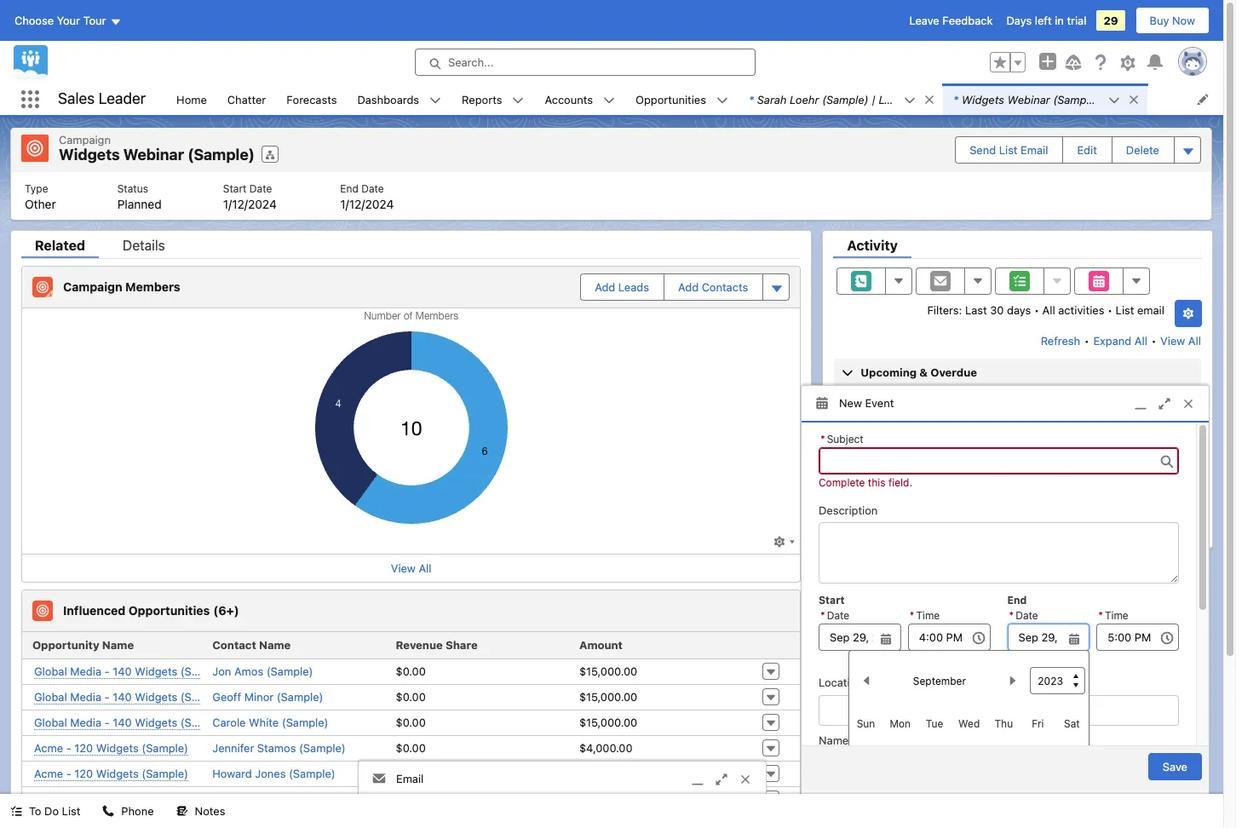 Task type: vqa. For each thing, say whether or not it's contained in the screenshot.
Reset
no



Task type: describe. For each thing, give the bounding box(es) containing it.
view all
[[391, 561, 432, 575]]

buy now
[[1150, 14, 1196, 27]]

120 for leanne tomlin (sample)
[[74, 792, 93, 806]]

september alert
[[913, 675, 966, 687]]

global media - 140 widgets (sample) for carole
[[34, 715, 227, 729]]

all right the expand all button
[[1189, 334, 1202, 347]]

opportunity name element
[[22, 632, 206, 659]]

(sample) down contact name element
[[267, 665, 313, 678]]

influenced opportunities (6+)
[[63, 603, 239, 618]]

last
[[966, 303, 987, 317]]

30
[[990, 303, 1004, 317]]

opportunity name
[[32, 638, 134, 652]]

add leads
[[595, 280, 649, 294]]

contact name element
[[206, 632, 389, 659]]

in
[[1055, 14, 1064, 27]]

$0.00 for leanne tomlin (sample)
[[396, 793, 426, 806]]

* subject
[[821, 433, 864, 445]]

started
[[881, 411, 917, 424]]

chatter link
[[217, 84, 276, 115]]

to for to do list
[[29, 804, 41, 818]]

• left expand
[[1085, 334, 1090, 347]]

new
[[839, 397, 862, 410]]

influenced
[[63, 603, 126, 618]]

0 vertical spatial view
[[1161, 334, 1186, 347]]

(sample) right jones
[[289, 767, 336, 781]]

leave feedback link
[[910, 14, 993, 27]]

opportunities inside list item
[[636, 92, 706, 106]]

thu
[[995, 718, 1013, 730]]

add for add contacts
[[678, 280, 699, 294]]

(sample) up phone on the bottom of page
[[142, 767, 188, 780]]

location
[[819, 676, 863, 689]]

$0.00 for jennifer stamos (sample)
[[396, 741, 426, 755]]

mon
[[890, 718, 911, 730]]

members
[[125, 279, 180, 294]]

other
[[25, 196, 56, 211]]

dashboards link
[[347, 84, 430, 115]]

(sample) left jennifer
[[142, 741, 188, 755]]

tue
[[926, 718, 944, 730]]

send list email
[[970, 143, 1049, 157]]

120 for howard jones (sample)
[[74, 767, 93, 780]]

end for end date 1/12/2024
[[340, 182, 359, 195]]

jones
[[255, 767, 286, 781]]

tour
[[83, 14, 106, 27]]

dashboards
[[357, 92, 419, 106]]

jon amos (sample) link
[[212, 665, 313, 678]]

* time for end
[[1099, 609, 1129, 622]]

share
[[446, 638, 478, 652]]

chatter
[[227, 92, 266, 106]]

text default image inside notes button
[[176, 806, 188, 817]]

leave feedback
[[910, 14, 993, 27]]

(sample) down jon
[[180, 690, 227, 703]]

upcoming & overdue
[[861, 365, 977, 379]]

change
[[883, 444, 921, 458]]

new event link
[[802, 386, 1209, 422]]

filters: last 30 days • all activities • list email
[[928, 303, 1165, 317]]

revenue
[[396, 638, 443, 652]]

text default image up 'delete'
[[1128, 94, 1140, 105]]

1 vertical spatial opportunities
[[128, 603, 210, 618]]

text default image inside reports list item
[[513, 94, 524, 106]]

$15,000.00 for geoff minor (sample)
[[579, 690, 638, 704]]

|
[[872, 92, 876, 106]]

acme - 120 widgets (sample) link for jennifer
[[34, 741, 188, 755]]

list containing home
[[166, 84, 1224, 115]]

white
[[249, 716, 279, 729]]

action element
[[756, 632, 800, 659]]

text default image right lead
[[924, 94, 936, 105]]

• right activities
[[1108, 303, 1113, 317]]

campaign members
[[63, 279, 180, 294]]

geoff minor (sample)
[[212, 690, 323, 704]]

0 horizontal spatial list
[[62, 804, 80, 818]]

get started by sending an email, scheduling a task, and more.
[[859, 411, 1177, 424]]

geoff minor (sample) link
[[212, 690, 323, 704]]

feedback
[[943, 14, 993, 27]]

acme - 120 widgets (sample) for jennifer
[[34, 741, 188, 755]]

to for to change what's shown, try changing your filters.
[[868, 444, 880, 458]]

* sarah loehr (sample) | lead
[[749, 92, 904, 106]]

0 vertical spatial view all link
[[1160, 327, 1202, 354]]

accounts list item
[[535, 84, 626, 115]]

acme - 120 widgets (sample) link for howard
[[34, 767, 188, 781]]

140 for jon
[[113, 664, 132, 678]]

2 list item from the left
[[943, 84, 1148, 115]]

save button
[[1149, 753, 1202, 780]]

jennifer stamos (sample) link
[[212, 741, 346, 755]]

group for start
[[819, 609, 901, 651]]

* time for start
[[910, 609, 940, 622]]

contact name
[[212, 638, 291, 652]]

text default image for text default image right of lead
[[904, 94, 916, 106]]

start date 1/12/2024
[[223, 182, 277, 211]]

delete button
[[1113, 137, 1173, 163]]

all right days
[[1043, 303, 1056, 317]]

revenue share
[[396, 638, 478, 652]]

global media - 140 widgets (sample) link for carole
[[34, 715, 227, 730]]

$0.00 for jon amos (sample)
[[396, 665, 426, 678]]

carole white (sample) link
[[212, 716, 329, 729]]

more.
[[1148, 411, 1177, 424]]

new event dialog
[[801, 385, 1210, 828]]

(sample) up carole white (sample) link
[[277, 690, 323, 704]]

related for related to
[[1008, 733, 1047, 747]]

campaign for campaign members
[[63, 279, 122, 294]]

loehr
[[790, 92, 819, 106]]

text default image inside 'to do list' button
[[10, 806, 22, 817]]

status planned
[[117, 182, 162, 211]]

acme for jennifer stamos (sample)
[[34, 741, 63, 755]]

your
[[1069, 444, 1091, 458]]

status
[[117, 182, 148, 195]]

$4,000.00 for leanne tomlin (sample)
[[579, 793, 633, 806]]

shown,
[[961, 444, 998, 458]]

* date for start
[[821, 609, 850, 622]]

$15,000.00 for jon amos (sample)
[[579, 665, 638, 678]]

global for geoff minor (sample)
[[34, 690, 67, 703]]

1 vertical spatial view all link
[[391, 561, 432, 575]]

accounts
[[545, 92, 593, 106]]

subject
[[827, 433, 864, 445]]

filters.
[[1094, 444, 1127, 458]]

home link
[[166, 84, 217, 115]]

amount element
[[573, 632, 756, 659]]

2023-08-30 cell
[[952, 737, 987, 771]]

details link
[[109, 237, 179, 258]]

140 for geoff
[[113, 690, 132, 703]]

forecasts link
[[276, 84, 347, 115]]

upcoming & overdue button
[[835, 358, 1202, 386]]

choose
[[14, 14, 54, 27]]

event
[[865, 397, 894, 410]]

notes button
[[166, 794, 236, 828]]

* widgets webinar (sample)
[[954, 92, 1100, 106]]

what's
[[924, 444, 958, 458]]

global media - 140 widgets (sample) for jon
[[34, 664, 227, 678]]

(6+)
[[213, 603, 239, 618]]

phone
[[121, 804, 154, 818]]

get
[[859, 411, 878, 424]]

a
[[1088, 411, 1094, 424]]

add for add leads
[[595, 280, 616, 294]]

to do list
[[29, 804, 80, 818]]

1 vertical spatial list
[[1116, 303, 1135, 317]]

text default image for text default image inside the notes button
[[103, 806, 115, 817]]

contacts
[[702, 280, 749, 294]]

related to
[[1008, 733, 1062, 747]]

edit
[[1078, 143, 1097, 157]]

name for opportunity name
[[102, 638, 134, 652]]

howard jones (sample)
[[212, 767, 336, 781]]

(sample) up edit at the top right of page
[[1054, 92, 1100, 106]]

forecasts
[[287, 92, 337, 106]]

• right days
[[1034, 303, 1040, 317]]

text default image inside "to change what's shown, try changing your filters." status
[[844, 445, 858, 459]]

sat
[[1064, 718, 1080, 730]]

leader
[[99, 90, 146, 108]]

$0.00 for carole white (sample)
[[396, 716, 426, 729]]

delete
[[1126, 143, 1160, 157]]

(sample) up start date 1/12/2024
[[188, 146, 255, 164]]

• down email
[[1152, 334, 1157, 347]]



Task type: locate. For each thing, give the bounding box(es) containing it.
2 vertical spatial acme - 120 widgets (sample) link
[[34, 792, 188, 807]]

3 global media - 140 widgets (sample) from the top
[[34, 715, 227, 729]]

september
[[913, 675, 966, 687]]

and
[[1125, 411, 1144, 424]]

2 vertical spatial 120
[[74, 792, 93, 806]]

widgets inside list
[[962, 92, 1005, 106]]

1/12/2024 for start date 1/12/2024
[[223, 196, 277, 211]]

1 vertical spatial end
[[1008, 594, 1027, 607]]

list right do
[[62, 804, 80, 818]]

acme - 120 widgets (sample) link for leanne
[[34, 792, 188, 807]]

campaign down related link
[[63, 279, 122, 294]]

text default image left notes
[[176, 806, 188, 817]]

days
[[1007, 14, 1032, 27]]

2 vertical spatial global media - 140 widgets (sample) link
[[34, 715, 227, 730]]

Location text field
[[819, 695, 1179, 726]]

2 * time from the left
[[1099, 609, 1129, 622]]

3 acme - 120 widgets (sample) from the top
[[34, 792, 188, 806]]

0 vertical spatial campaign
[[59, 133, 111, 147]]

list item
[[739, 84, 943, 115], [943, 84, 1148, 115]]

home
[[176, 92, 207, 106]]

5 $0.00 from the top
[[396, 767, 426, 781]]

global media - 140 widgets (sample) link for jon
[[34, 664, 227, 679]]

text default image left phone on the bottom of page
[[103, 806, 115, 817]]

text default image left do
[[10, 806, 22, 817]]

time for end
[[1105, 609, 1129, 622]]

0 vertical spatial to
[[868, 444, 880, 458]]

carole white (sample)
[[212, 716, 329, 729]]

related down other
[[35, 237, 85, 253]]

to inside button
[[29, 804, 41, 818]]

$4,000.00
[[579, 741, 633, 755], [579, 793, 633, 806]]

1 vertical spatial 120
[[74, 767, 93, 780]]

view down email
[[1161, 334, 1186, 347]]

Description text field
[[819, 522, 1179, 584]]

2 vertical spatial global media - 140 widgets (sample)
[[34, 715, 227, 729]]

1 media from the top
[[70, 664, 101, 678]]

0 horizontal spatial webinar
[[123, 146, 184, 164]]

* date for end
[[1009, 609, 1039, 622]]

text default image left sarah on the right
[[717, 94, 729, 106]]

phone button
[[92, 794, 164, 828]]

acme - 120 widgets (sample) for leanne
[[34, 792, 188, 806]]

filters:
[[928, 303, 962, 317]]

1 acme - 120 widgets (sample) link from the top
[[34, 741, 188, 755]]

(sample) left |
[[822, 92, 869, 106]]

add contacts button
[[665, 274, 762, 300]]

1 list item from the left
[[739, 84, 943, 115]]

name inside new event dialog
[[819, 733, 849, 747]]

$4,000.00 for jennifer stamos (sample)
[[579, 741, 633, 755]]

minor
[[244, 690, 274, 704]]

howard jones (sample) link
[[212, 767, 336, 781]]

0 vertical spatial end
[[340, 182, 359, 195]]

sales leader
[[58, 90, 146, 108]]

0 vertical spatial 120
[[74, 741, 93, 755]]

0 vertical spatial global media - 140 widgets (sample)
[[34, 664, 227, 678]]

2023-08-29 cell
[[918, 737, 952, 771]]

2 vertical spatial global
[[34, 715, 67, 729]]

webinar up send list email
[[1008, 92, 1051, 106]]

2 vertical spatial acme - 120 widgets (sample)
[[34, 792, 188, 806]]

days left in trial
[[1007, 14, 1087, 27]]

1 vertical spatial related
[[1008, 733, 1047, 747]]

1 horizontal spatial time
[[1105, 609, 1129, 622]]

list containing other
[[11, 172, 1212, 219]]

your
[[57, 14, 80, 27]]

name for contact name
[[259, 638, 291, 652]]

2 global media - 140 widgets (sample) link from the top
[[34, 690, 227, 704]]

view
[[1161, 334, 1186, 347], [391, 561, 416, 575]]

•
[[1034, 303, 1040, 317], [1108, 303, 1113, 317], [1085, 334, 1090, 347], [1152, 334, 1157, 347]]

3 120 from the top
[[74, 792, 93, 806]]

text default image inside phone button
[[103, 806, 115, 817]]

global for carole white (sample)
[[34, 715, 67, 729]]

campaign members link
[[63, 279, 187, 294]]

geoff
[[212, 690, 241, 704]]

to
[[868, 444, 880, 458], [1050, 733, 1062, 747], [29, 804, 41, 818]]

acme - 120 widgets (sample) link
[[34, 741, 188, 755], [34, 767, 188, 781], [34, 792, 188, 807]]

text default image up the edit button
[[1109, 94, 1121, 106]]

1 vertical spatial $4,000.00
[[579, 793, 633, 806]]

to change what's shown, try changing your filters. status
[[834, 433, 1202, 469]]

1 vertical spatial view
[[391, 561, 416, 575]]

120 for jennifer stamos (sample)
[[74, 741, 93, 755]]

scheduling
[[1029, 411, 1085, 424]]

2 horizontal spatial to
[[1050, 733, 1062, 747]]

an
[[980, 411, 992, 424]]

0 vertical spatial acme
[[34, 741, 63, 755]]

1 vertical spatial 140
[[113, 690, 132, 703]]

1 time from the left
[[916, 609, 940, 622]]

start inside new event dialog
[[819, 594, 845, 607]]

opportunities list item
[[626, 84, 739, 115]]

media for geoff minor (sample)
[[70, 690, 101, 703]]

webinar
[[1008, 92, 1051, 106], [123, 146, 184, 164]]

1 vertical spatial acme - 120 widgets (sample)
[[34, 767, 188, 780]]

1 $15,000.00 from the top
[[579, 665, 638, 678]]

1 $4,000.00 from the top
[[579, 741, 633, 755]]

2 global from the top
[[34, 690, 67, 703]]

1 vertical spatial acme
[[34, 767, 63, 780]]

to do list button
[[0, 794, 91, 828]]

2023-08-27 cell
[[849, 737, 883, 771]]

fri
[[1032, 718, 1044, 730]]

text default image for text default image on top of 'delete'
[[1109, 94, 1121, 106]]

1 $0.00 from the top
[[396, 665, 426, 678]]

list right send
[[999, 143, 1018, 157]]

related for related
[[35, 237, 85, 253]]

3 media from the top
[[70, 715, 101, 729]]

choose your tour
[[14, 14, 106, 27]]

accounts link
[[535, 84, 603, 115]]

3 acme - 120 widgets (sample) link from the top
[[34, 792, 188, 807]]

0 horizontal spatial email
[[396, 772, 424, 786]]

global media - 140 widgets (sample) for geoff
[[34, 690, 227, 703]]

1 horizontal spatial email
[[1021, 143, 1049, 157]]

0 horizontal spatial add
[[595, 280, 616, 294]]

email,
[[995, 411, 1026, 424]]

view up revenue
[[391, 561, 416, 575]]

buy now button
[[1136, 7, 1210, 34]]

&
[[920, 365, 928, 379]]

0 horizontal spatial name
[[102, 638, 134, 652]]

date inside end date 1/12/2024
[[361, 182, 384, 195]]

1 horizontal spatial webinar
[[1008, 92, 1051, 106]]

(sample)
[[822, 92, 869, 106], [1054, 92, 1100, 106], [188, 146, 255, 164], [180, 664, 227, 678], [267, 665, 313, 678], [180, 690, 227, 703], [277, 690, 323, 704], [180, 715, 227, 729], [282, 716, 329, 729], [142, 741, 188, 755], [299, 741, 346, 755], [142, 767, 188, 780], [289, 767, 336, 781], [142, 792, 188, 806], [290, 793, 336, 806]]

text default image inside accounts list item
[[603, 94, 615, 106]]

2 vertical spatial to
[[29, 804, 41, 818]]

to inside status
[[868, 444, 880, 458]]

2 vertical spatial list
[[62, 804, 80, 818]]

amount
[[579, 638, 623, 652]]

0 horizontal spatial 1/12/2024
[[223, 196, 277, 211]]

1 horizontal spatial opportunities
[[636, 92, 706, 106]]

1 global media - 140 widgets (sample) from the top
[[34, 664, 227, 678]]

0 vertical spatial acme - 120 widgets (sample) link
[[34, 741, 188, 755]]

2 1/12/2024 from the left
[[340, 196, 394, 211]]

field.
[[889, 476, 913, 489]]

name
[[102, 638, 134, 652], [259, 638, 291, 652], [819, 733, 849, 747]]

jon
[[212, 665, 231, 678]]

0 horizontal spatial opportunities
[[128, 603, 210, 618]]

global for jon amos (sample)
[[34, 664, 67, 678]]

left
[[1035, 14, 1052, 27]]

1 horizontal spatial to
[[868, 444, 880, 458]]

2 120 from the top
[[74, 767, 93, 780]]

name up jon amos (sample)
[[259, 638, 291, 652]]

1 vertical spatial to
[[1050, 733, 1062, 747]]

overdue
[[931, 365, 977, 379]]

0 horizontal spatial end
[[340, 182, 359, 195]]

end inside new event dialog
[[1008, 594, 1027, 607]]

2023-08-31 cell
[[987, 737, 1021, 771]]

details
[[123, 237, 165, 253]]

start for start
[[819, 594, 845, 607]]

1 1/12/2024 from the left
[[223, 196, 277, 211]]

0 vertical spatial 140
[[113, 664, 132, 678]]

complete
[[819, 476, 865, 489]]

1 horizontal spatial start
[[819, 594, 845, 607]]

start up location
[[819, 594, 845, 607]]

september grid
[[849, 711, 1089, 828]]

(sample) left notes
[[142, 792, 188, 806]]

text default image right accounts
[[603, 94, 615, 106]]

2 $4,000.00 from the top
[[579, 793, 633, 806]]

add left the 'leads'
[[595, 280, 616, 294]]

$0.00 for geoff minor (sample)
[[396, 690, 426, 704]]

0 vertical spatial related
[[35, 237, 85, 253]]

1 horizontal spatial * time
[[1099, 609, 1129, 622]]

start for start date 1/12/2024
[[223, 182, 247, 195]]

1 horizontal spatial view
[[1161, 334, 1186, 347]]

view all link up revenue
[[391, 561, 432, 575]]

sales
[[58, 90, 95, 108]]

name left 2023-08-27 cell
[[819, 733, 849, 747]]

0 vertical spatial email
[[1021, 143, 1049, 157]]

add inside add leads 'button'
[[595, 280, 616, 294]]

text default image up complete
[[844, 445, 858, 459]]

1 add from the left
[[595, 280, 616, 294]]

planned
[[117, 196, 162, 211]]

2 140 from the top
[[113, 690, 132, 703]]

1/12/2024 for end date 1/12/2024
[[340, 196, 394, 211]]

0 horizontal spatial view
[[391, 561, 416, 575]]

1 * date from the left
[[821, 609, 850, 622]]

3 acme from the top
[[34, 792, 63, 806]]

29
[[1104, 14, 1119, 27]]

0 vertical spatial list
[[999, 143, 1018, 157]]

1 horizontal spatial name
[[259, 638, 291, 652]]

related link
[[21, 237, 99, 258]]

wed
[[959, 718, 980, 730]]

jennifer stamos (sample)
[[212, 741, 346, 755]]

1 120 from the top
[[74, 741, 93, 755]]

2 horizontal spatial name
[[819, 733, 849, 747]]

1 horizontal spatial * date
[[1009, 609, 1039, 622]]

1 acme - 120 widgets (sample) from the top
[[34, 741, 188, 755]]

0 vertical spatial $15,000.00
[[579, 665, 638, 678]]

name down influenced
[[102, 638, 134, 652]]

1 horizontal spatial add
[[678, 280, 699, 294]]

3 140 from the top
[[113, 715, 132, 729]]

group
[[990, 52, 1026, 72], [819, 609, 901, 651], [848, 609, 1090, 828]]

(sample) right stamos
[[299, 741, 346, 755]]

howard
[[212, 767, 252, 781]]

jon amos (sample)
[[212, 665, 313, 678]]

4 $0.00 from the top
[[396, 741, 426, 755]]

global media - 140 widgets (sample) link for geoff
[[34, 690, 227, 704]]

(sample) right "tomlin"
[[290, 793, 336, 806]]

dashboards list item
[[347, 84, 452, 115]]

* date down description text field
[[1009, 609, 1039, 622]]

1 vertical spatial global media - 140 widgets (sample) link
[[34, 690, 227, 704]]

list left email
[[1116, 303, 1135, 317]]

reports list item
[[452, 84, 535, 115]]

0 horizontal spatial view all link
[[391, 561, 432, 575]]

1 vertical spatial global
[[34, 690, 67, 703]]

type
[[25, 182, 48, 195]]

campaign
[[59, 133, 111, 147], [63, 279, 122, 294]]

2 horizontal spatial list
[[1116, 303, 1135, 317]]

3 $0.00 from the top
[[396, 716, 426, 729]]

text default image right lead
[[904, 94, 916, 106]]

1 vertical spatial email
[[396, 772, 424, 786]]

0 horizontal spatial * time
[[910, 609, 940, 622]]

leanne
[[212, 793, 250, 806]]

to change what's shown, try changing your filters.
[[868, 444, 1127, 458]]

1 vertical spatial start
[[819, 594, 845, 607]]

this
[[868, 476, 886, 489]]

date
[[250, 182, 272, 195], [361, 182, 384, 195], [827, 609, 850, 622], [1016, 609, 1039, 622]]

related down fri
[[1008, 733, 1047, 747]]

1 vertical spatial webinar
[[123, 146, 184, 164]]

campaign down sales
[[59, 133, 111, 147]]

acme - 120 widgets (sample) for howard
[[34, 767, 188, 780]]

1 vertical spatial acme - 120 widgets (sample) link
[[34, 767, 188, 781]]

6 $0.00 from the top
[[396, 793, 426, 806]]

1 vertical spatial media
[[70, 690, 101, 703]]

1 vertical spatial global media - 140 widgets (sample)
[[34, 690, 227, 703]]

media for jon amos (sample)
[[70, 664, 101, 678]]

contact
[[212, 638, 256, 652]]

revenue share element
[[389, 632, 573, 659]]

complete this field.
[[819, 476, 913, 489]]

view all link down email
[[1160, 327, 1202, 354]]

2 vertical spatial acme
[[34, 792, 63, 806]]

activity link
[[834, 237, 912, 258]]

1 vertical spatial $15,000.00
[[579, 690, 638, 704]]

2 vertical spatial $15,000.00
[[579, 716, 638, 729]]

None text field
[[819, 624, 901, 651], [1008, 624, 1090, 651], [1097, 624, 1179, 651], [819, 624, 901, 651], [1008, 624, 1090, 651], [1097, 624, 1179, 651]]

2 media from the top
[[70, 690, 101, 703]]

1 global from the top
[[34, 664, 67, 678]]

start down widgets webinar (sample)
[[223, 182, 247, 195]]

1 vertical spatial campaign
[[63, 279, 122, 294]]

1 * time from the left
[[910, 609, 940, 622]]

2 $0.00 from the top
[[396, 690, 426, 704]]

activity
[[847, 237, 898, 253]]

1 horizontal spatial list
[[999, 143, 1018, 157]]

None text field
[[819, 447, 1179, 474], [908, 624, 991, 651], [819, 447, 1179, 474], [908, 624, 991, 651]]

add left contacts
[[678, 280, 699, 294]]

end for end
[[1008, 594, 1027, 607]]

tomlin
[[253, 793, 287, 806]]

send list email button
[[956, 137, 1062, 163]]

2023-08-28 cell
[[883, 737, 918, 771]]

widgets
[[962, 92, 1005, 106], [59, 146, 120, 164], [135, 664, 177, 678], [135, 690, 177, 703], [135, 715, 177, 729], [96, 741, 139, 755], [96, 767, 139, 780], [96, 792, 139, 806]]

2 add from the left
[[678, 280, 699, 294]]

2 $15,000.00 from the top
[[579, 690, 638, 704]]

email
[[1138, 303, 1165, 317]]

choose your tour button
[[14, 7, 122, 34]]

webinar up status
[[123, 146, 184, 164]]

0 vertical spatial $4,000.00
[[579, 741, 633, 755]]

text default image inside dashboards list item
[[430, 94, 442, 106]]

2 acme - 120 widgets (sample) link from the top
[[34, 767, 188, 781]]

acme for howard jones (sample)
[[34, 767, 63, 780]]

all right expand
[[1135, 334, 1148, 347]]

0 vertical spatial start
[[223, 182, 247, 195]]

date inside start date 1/12/2024
[[250, 182, 272, 195]]

text default image right reports
[[513, 94, 524, 106]]

2 acme from the top
[[34, 767, 63, 780]]

1 horizontal spatial view all link
[[1160, 327, 1202, 354]]

1 140 from the top
[[113, 664, 132, 678]]

all up revenue
[[419, 561, 432, 575]]

end inside end date 1/12/2024
[[340, 182, 359, 195]]

3 global from the top
[[34, 715, 67, 729]]

1 horizontal spatial end
[[1008, 594, 1027, 607]]

2 * date from the left
[[1009, 609, 1039, 622]]

refresh button
[[1040, 327, 1082, 354]]

time
[[916, 609, 940, 622], [1105, 609, 1129, 622]]

(sample) down geoff
[[180, 715, 227, 729]]

0 horizontal spatial * date
[[821, 609, 850, 622]]

2 time from the left
[[1105, 609, 1129, 622]]

*
[[749, 92, 754, 106], [954, 92, 959, 106], [821, 433, 825, 445], [821, 609, 825, 622], [910, 609, 915, 622], [1009, 609, 1014, 622], [1099, 609, 1104, 622]]

email inside button
[[1021, 143, 1049, 157]]

buy
[[1150, 14, 1170, 27]]

0 vertical spatial webinar
[[1008, 92, 1051, 106]]

2 global media - 140 widgets (sample) from the top
[[34, 690, 227, 703]]

3 global media - 140 widgets (sample) link from the top
[[34, 715, 227, 730]]

1 global media - 140 widgets (sample) link from the top
[[34, 664, 227, 679]]

start
[[223, 182, 247, 195], [819, 594, 845, 607]]

2 acme - 120 widgets (sample) from the top
[[34, 767, 188, 780]]

time for start
[[916, 609, 940, 622]]

group for end
[[848, 609, 1090, 828]]

acme for leanne tomlin (sample)
[[34, 792, 63, 806]]

1/12/2024
[[223, 196, 277, 211], [340, 196, 394, 211]]

days
[[1007, 303, 1031, 317]]

add inside add contacts button
[[678, 280, 699, 294]]

2 vertical spatial media
[[70, 715, 101, 729]]

0 vertical spatial opportunities
[[636, 92, 706, 106]]

3 $15,000.00 from the top
[[579, 716, 638, 729]]

media
[[70, 664, 101, 678], [70, 690, 101, 703], [70, 715, 101, 729]]

0 horizontal spatial time
[[916, 609, 940, 622]]

campaign for campaign
[[59, 133, 111, 147]]

1 horizontal spatial 1/12/2024
[[340, 196, 394, 211]]

$15,000.00 for carole white (sample)
[[579, 716, 638, 729]]

0 horizontal spatial start
[[223, 182, 247, 195]]

$15,000.00
[[579, 665, 638, 678], [579, 690, 638, 704], [579, 716, 638, 729]]

media for carole white (sample)
[[70, 715, 101, 729]]

0 horizontal spatial to
[[29, 804, 41, 818]]

related inside new event dialog
[[1008, 733, 1047, 747]]

text default image
[[924, 94, 936, 105], [1128, 94, 1140, 105], [430, 94, 442, 106], [717, 94, 729, 106], [844, 445, 858, 459], [10, 806, 22, 817], [176, 806, 188, 817]]

1 vertical spatial list
[[11, 172, 1212, 219]]

1 horizontal spatial related
[[1008, 733, 1047, 747]]

0 vertical spatial list
[[166, 84, 1224, 115]]

to inside new event dialog
[[1050, 733, 1062, 747]]

2023-09-01 cell
[[1021, 737, 1055, 771]]

* date up location
[[821, 609, 850, 622]]

refresh • expand all • view all
[[1041, 334, 1202, 347]]

email link
[[359, 762, 766, 798]]

0 vertical spatial global media - 140 widgets (sample) link
[[34, 664, 227, 679]]

text default image inside opportunities list item
[[717, 94, 729, 106]]

do
[[44, 804, 59, 818]]

text default image
[[513, 94, 524, 106], [603, 94, 615, 106], [904, 94, 916, 106], [1109, 94, 1121, 106], [103, 806, 115, 817]]

(sample) up geoff
[[180, 664, 227, 678]]

description
[[819, 503, 878, 517]]

new event
[[839, 397, 894, 410]]

webinar inside 'list item'
[[1008, 92, 1051, 106]]

try
[[1001, 444, 1015, 458]]

2023-09-02 cell
[[1055, 737, 1089, 771]]

$0.00 for howard jones (sample)
[[396, 767, 426, 781]]

0 vertical spatial global
[[34, 664, 67, 678]]

(sample) up jennifer stamos (sample) link
[[282, 716, 329, 729]]

0 horizontal spatial related
[[35, 237, 85, 253]]

0 vertical spatial media
[[70, 664, 101, 678]]

text default image left reports
[[430, 94, 442, 106]]

2 vertical spatial 140
[[113, 715, 132, 729]]

acme
[[34, 741, 63, 755], [34, 767, 63, 780], [34, 792, 63, 806]]

140 for carole
[[113, 715, 132, 729]]

1 acme from the top
[[34, 741, 63, 755]]

start inside start date 1/12/2024
[[223, 182, 247, 195]]

list
[[166, 84, 1224, 115], [11, 172, 1212, 219]]

0 vertical spatial acme - 120 widgets (sample)
[[34, 741, 188, 755]]



